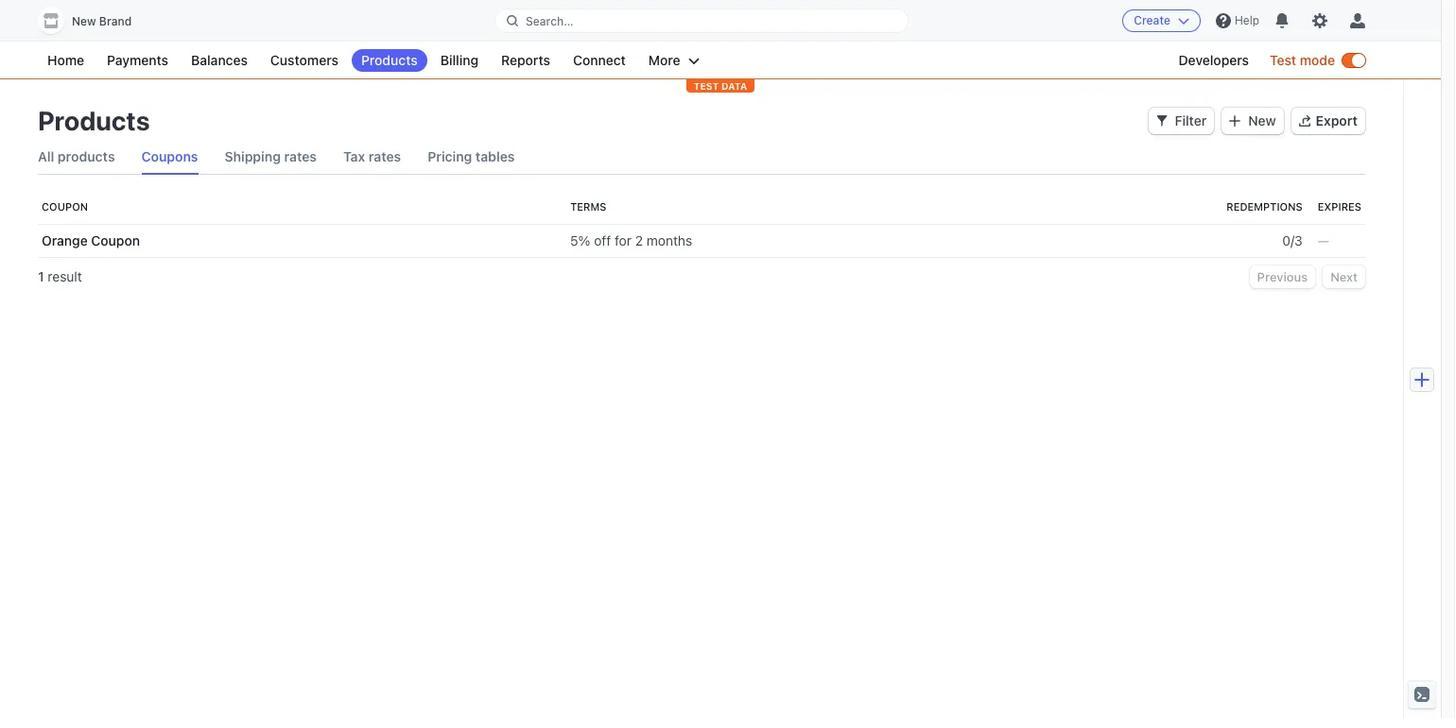 Task type: describe. For each thing, give the bounding box(es) containing it.
months
[[647, 233, 693, 249]]

2
[[635, 233, 643, 249]]

rates for shipping rates
[[284, 149, 317, 165]]

customers link
[[261, 49, 348, 72]]

next
[[1331, 270, 1358, 285]]

coupons link
[[141, 140, 198, 174]]

svg image
[[1230, 115, 1241, 127]]

redemptions
[[1227, 201, 1303, 213]]

terms
[[571, 201, 607, 213]]

new link
[[1222, 108, 1284, 134]]

create button
[[1123, 9, 1201, 32]]

balances link
[[182, 49, 257, 72]]

export
[[1316, 113, 1358, 129]]

5% off for 2 months link
[[563, 224, 1220, 258]]

orange coupon link
[[38, 224, 563, 258]]

tables
[[476, 149, 515, 165]]

create
[[1135, 13, 1171, 27]]

previous button
[[1250, 266, 1316, 289]]

more
[[649, 52, 681, 68]]

off
[[594, 233, 611, 249]]

products link
[[352, 49, 427, 72]]

tab list containing all products
[[38, 140, 1366, 175]]

more button
[[639, 49, 709, 72]]

payments link
[[98, 49, 178, 72]]

reports
[[501, 52, 551, 68]]

1 vertical spatial products
[[38, 105, 150, 136]]

1 horizontal spatial products
[[361, 52, 418, 68]]

new brand
[[72, 14, 132, 28]]

filter
[[1175, 113, 1207, 129]]

svg image
[[1157, 115, 1168, 127]]

developers link
[[1170, 49, 1259, 72]]

pricing tables link
[[428, 140, 515, 174]]

test data
[[694, 80, 748, 92]]

filter button
[[1149, 108, 1215, 134]]

tax rates
[[343, 149, 401, 165]]

result
[[48, 269, 82, 285]]

test
[[694, 80, 719, 92]]

Search… text field
[[496, 9, 908, 33]]

all
[[38, 149, 54, 165]]

test mode
[[1271, 52, 1336, 68]]

previous
[[1258, 270, 1309, 285]]

expires
[[1319, 201, 1362, 213]]

mode
[[1301, 52, 1336, 68]]

0/3
[[1283, 233, 1303, 249]]

5% off for 2 months
[[571, 233, 693, 249]]

tax
[[343, 149, 365, 165]]

pricing
[[428, 149, 472, 165]]



Task type: locate. For each thing, give the bounding box(es) containing it.
products up the products
[[38, 105, 150, 136]]

shipping
[[225, 149, 281, 165]]

new right svg image in the right top of the page
[[1249, 113, 1277, 129]]

products left billing
[[361, 52, 418, 68]]

developers
[[1179, 52, 1250, 68]]

0 vertical spatial coupon
[[42, 201, 88, 213]]

0 vertical spatial products
[[361, 52, 418, 68]]

orange
[[42, 233, 88, 249]]

1 horizontal spatial rates
[[369, 149, 401, 165]]

connect
[[573, 52, 626, 68]]

1
[[38, 269, 44, 285]]

new inside 'new brand' button
[[72, 14, 96, 28]]

coupon inside orange coupon link
[[91, 233, 140, 249]]

help
[[1235, 13, 1260, 27]]

1 rates from the left
[[284, 149, 317, 165]]

1 result
[[38, 269, 82, 285]]

billing
[[441, 52, 479, 68]]

all products link
[[38, 140, 115, 174]]

1 horizontal spatial new
[[1249, 113, 1277, 129]]

help button
[[1209, 6, 1268, 36]]

data
[[722, 80, 748, 92]]

0 horizontal spatial new
[[72, 14, 96, 28]]

new for new brand
[[72, 14, 96, 28]]

search…
[[526, 14, 574, 28]]

for
[[615, 233, 632, 249]]

rates right tax
[[369, 149, 401, 165]]

new brand button
[[38, 8, 151, 34]]

1 horizontal spatial coupon
[[91, 233, 140, 249]]

balances
[[191, 52, 248, 68]]

2 rates from the left
[[369, 149, 401, 165]]

customers
[[270, 52, 339, 68]]

pricing tables
[[428, 149, 515, 165]]

reports link
[[492, 49, 560, 72]]

tax rates link
[[343, 140, 401, 174]]

products
[[58, 149, 115, 165]]

1 vertical spatial new
[[1249, 113, 1277, 129]]

export button
[[1292, 108, 1366, 134]]

rates for tax rates
[[369, 149, 401, 165]]

products
[[361, 52, 418, 68], [38, 105, 150, 136]]

orange coupon
[[42, 233, 140, 249]]

new for new
[[1249, 113, 1277, 129]]

billing link
[[431, 49, 488, 72]]

— link
[[1311, 224, 1366, 258]]

5%
[[571, 233, 591, 249]]

0 horizontal spatial rates
[[284, 149, 317, 165]]

new inside new link
[[1249, 113, 1277, 129]]

new
[[72, 14, 96, 28], [1249, 113, 1277, 129]]

0/3 link
[[1220, 224, 1311, 258]]

—
[[1319, 233, 1330, 249]]

0 horizontal spatial coupon
[[42, 201, 88, 213]]

coupons
[[141, 149, 198, 165]]

Search… search field
[[496, 9, 908, 33]]

shipping rates
[[225, 149, 317, 165]]

payments
[[107, 52, 168, 68]]

connect link
[[564, 49, 636, 72]]

tab list
[[38, 140, 1366, 175]]

new left brand
[[72, 14, 96, 28]]

0 vertical spatial new
[[72, 14, 96, 28]]

1 vertical spatial coupon
[[91, 233, 140, 249]]

rates
[[284, 149, 317, 165], [369, 149, 401, 165]]

coupon
[[42, 201, 88, 213], [91, 233, 140, 249]]

brand
[[99, 14, 132, 28]]

test
[[1271, 52, 1297, 68]]

rates right the shipping on the left of page
[[284, 149, 317, 165]]

home
[[47, 52, 84, 68]]

0 horizontal spatial products
[[38, 105, 150, 136]]

shipping rates link
[[225, 140, 317, 174]]

next button
[[1324, 266, 1366, 289]]

all products
[[38, 149, 115, 165]]

coupon right orange
[[91, 233, 140, 249]]

coupon up orange
[[42, 201, 88, 213]]

home link
[[38, 49, 94, 72]]



Task type: vqa. For each thing, say whether or not it's contained in the screenshot.
'—'
yes



